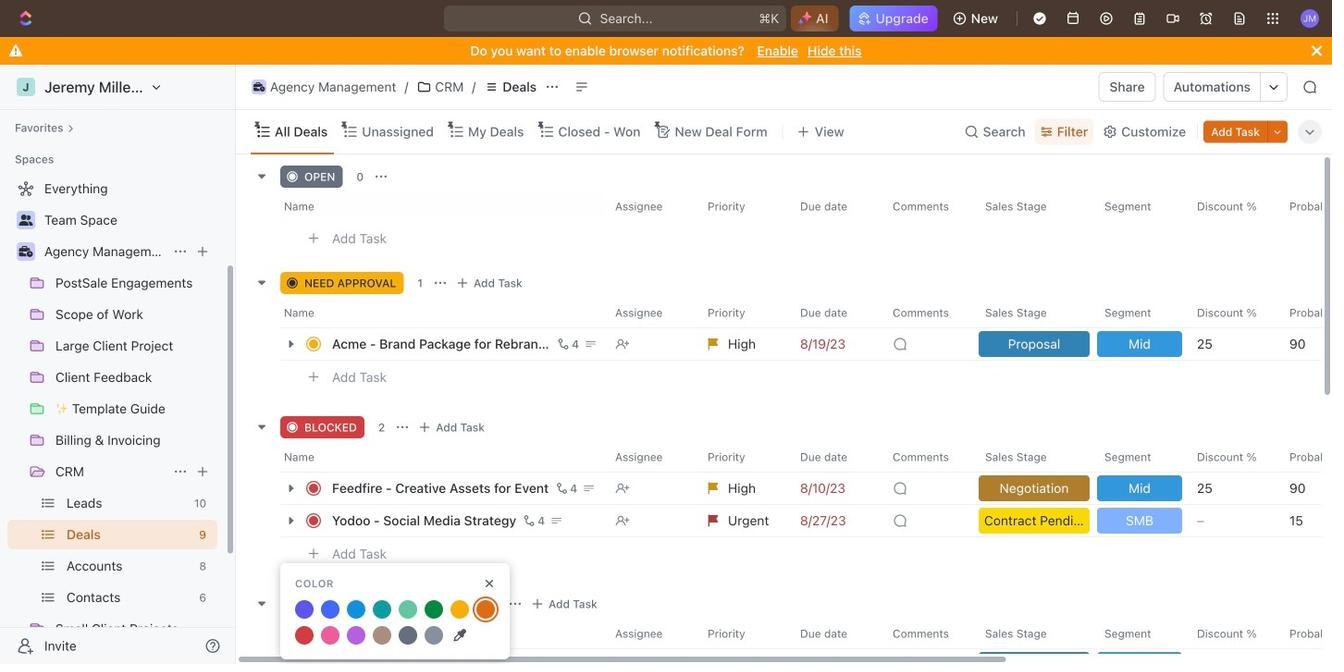 Task type: vqa. For each thing, say whether or not it's contained in the screenshot.
the STATUS NAME FIELD
yes



Task type: describe. For each thing, give the bounding box(es) containing it.
color options list
[[291, 597, 499, 649]]

tree inside sidebar navigation
[[7, 174, 217, 664]]



Task type: locate. For each thing, give the bounding box(es) containing it.
0 vertical spatial business time image
[[253, 82, 265, 92]]

business time image inside sidebar navigation
[[19, 246, 33, 257]]

sidebar navigation
[[0, 65, 236, 664]]

tree
[[7, 174, 217, 664]]

business time image
[[253, 82, 265, 92], [19, 246, 33, 257]]

0 horizontal spatial business time image
[[19, 246, 33, 257]]

1 vertical spatial business time image
[[19, 246, 33, 257]]

STATUS NAME field
[[288, 594, 451, 614]]

1 horizontal spatial business time image
[[253, 82, 265, 92]]



